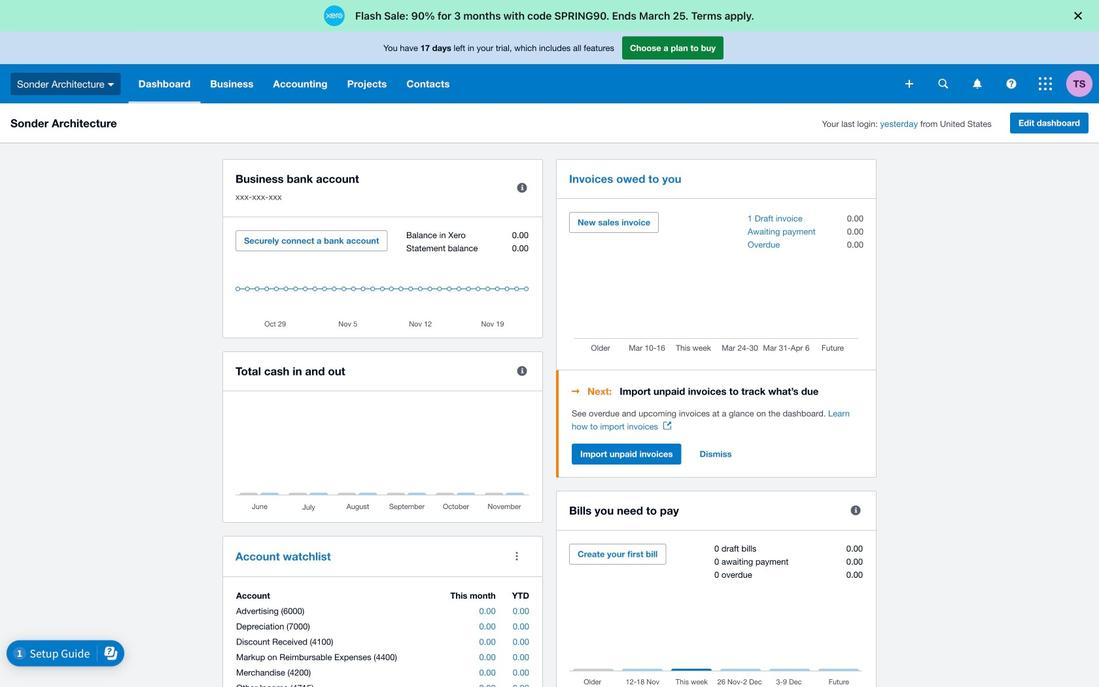 Task type: vqa. For each thing, say whether or not it's contained in the screenshot.
Empty state Bank Feed widget with a tooltip explaining the feature. Includes a 'Securely connect a bank account' button and a data-less flat line graph marking four weekly dates, indicating future account balance tracking. image on the top left
yes



Task type: describe. For each thing, give the bounding box(es) containing it.
accounts watchlist options image
[[504, 543, 530, 569]]

svg image
[[906, 80, 914, 88]]



Task type: locate. For each thing, give the bounding box(es) containing it.
empty state of the bills widget with a 'create your first bill' button and an unpopulated column graph. image
[[569, 544, 864, 687]]

svg image
[[1039, 77, 1052, 90], [939, 79, 949, 89], [973, 79, 982, 89], [1007, 79, 1017, 89], [108, 83, 114, 86]]

dialog
[[0, 0, 1099, 31]]

panel body document
[[572, 407, 864, 433], [572, 407, 864, 433]]

opens in a new tab image
[[664, 422, 671, 430]]

banner
[[0, 31, 1099, 103]]

empty state bank feed widget with a tooltip explaining the feature. includes a 'securely connect a bank account' button and a data-less flat line graph marking four weekly dates, indicating future account balance tracking. image
[[236, 230, 530, 328]]

empty state widget for the total cash in and out feature, displaying a column graph summarising bank transaction data as total money in versus total money out across all connected bank accounts, enabling a visual comparison of the two amounts. image
[[236, 404, 530, 512]]

heading
[[572, 383, 864, 399]]



